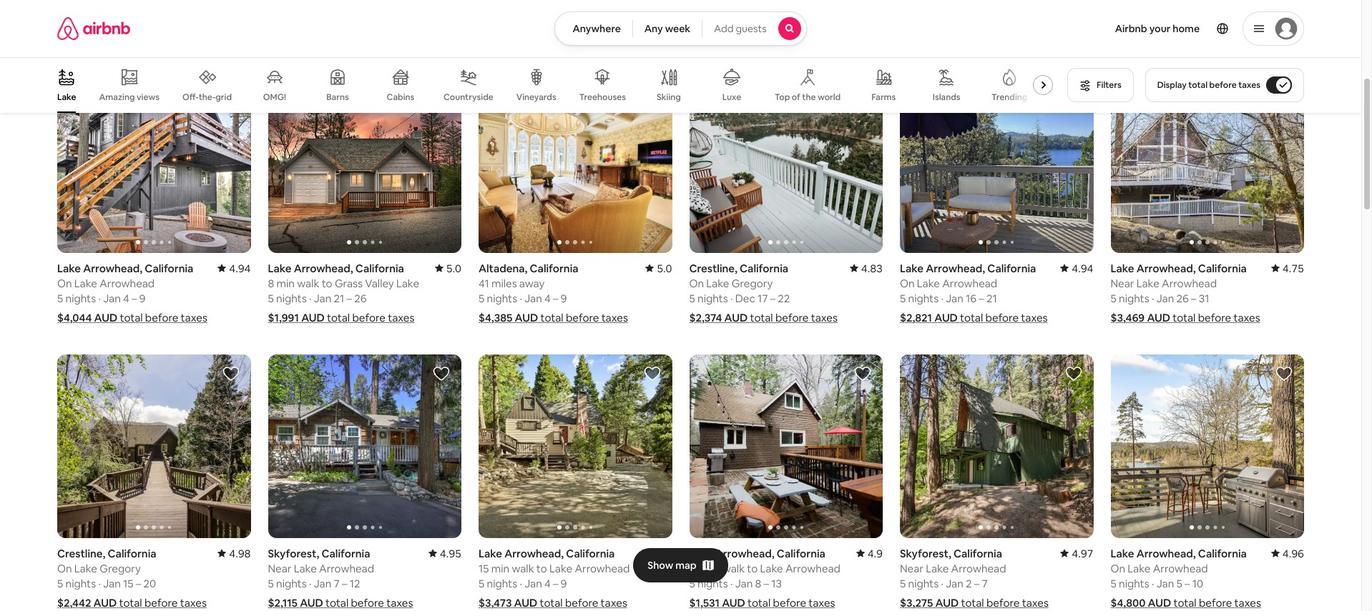 Task type: locate. For each thing, give the bounding box(es) containing it.
jan up "$1,991 aud"
[[314, 292, 331, 305]]

$2,821 aud
[[900, 311, 958, 325]]

luxe
[[722, 92, 741, 103]]

2 horizontal spatial near
[[1111, 277, 1134, 290]]

add to wishlist: lake arrowhead, california image for lake arrowhead, california on lake arrowhead 5 nights · jan 4 – 9 $4,044 aud total before taxes
[[222, 80, 239, 97]]

1 5.0 from the left
[[446, 262, 462, 275]]

group for lake arrowhead, california on lake arrowhead 5 nights · jan 16 – 21 $2,821 aud total before taxes
[[900, 69, 1094, 253]]

california inside skyforest, california near lake arrowhead 5 nights · jan 2 – 7 $3,275 aud total before taxes
[[954, 547, 1002, 561]]

taxes
[[178, 26, 205, 39], [610, 26, 637, 39], [812, 26, 839, 39], [1232, 26, 1259, 39], [1239, 79, 1261, 91], [181, 311, 207, 325], [388, 311, 415, 325], [602, 311, 628, 325], [811, 311, 838, 325], [1021, 311, 1048, 325], [1234, 311, 1261, 325], [180, 597, 207, 610], [387, 597, 413, 610], [601, 597, 627, 610], [809, 597, 835, 610], [1022, 597, 1049, 610], [1235, 597, 1261, 610]]

0 horizontal spatial 2
[[799, 6, 805, 20]]

your
[[1150, 22, 1171, 35]]

0 horizontal spatial walk
[[297, 277, 319, 290]]

to for 8
[[747, 562, 758, 576]]

arrowhead, inside lake arrowhead, california 15 min walk to lake arrowhead 5 nights · jan 4 – 9 $3,473 aud total before taxes
[[505, 547, 564, 561]]

before inside lake arrowhead, california on lake arrowhead 5 nights · jan 4 – 9 $4,044 aud total before taxes
[[145, 311, 178, 325]]

to up '$3,473 aud'
[[537, 562, 547, 576]]

$1,292 aud total before taxes
[[1111, 26, 1259, 39]]

taxes inside lake arrowhead, california on lake arrowhead 5 nights · jan 16 – 21 $2,821 aud total before taxes
[[1021, 311, 1048, 325]]

skyforest, up "$3,275 aud"
[[900, 547, 952, 561]]

group for crestline, california on lake gregory 5 nights · dec 17 – 22 $2,374 aud total before taxes
[[689, 69, 883, 253]]

near inside skyforest, california near lake arrowhead 5 nights · jan 7 – 12 $2,115 aud total before taxes
[[268, 562, 292, 576]]

taxes inside skyforest, california near lake arrowhead 5 nights · jan 7 – 12 $2,115 aud total before taxes
[[387, 597, 413, 610]]

$3,473 aud
[[479, 597, 538, 610]]

1 horizontal spatial to
[[537, 562, 547, 576]]

taxes inside 5 nights · feb 26 – mar 2 $3,336 aud total before taxes
[[812, 26, 839, 39]]

none search field containing anywhere
[[555, 11, 807, 46]]

arrowhead, up $4,044 aud
[[83, 262, 143, 275]]

None search field
[[555, 11, 807, 46]]

near up "$3,275 aud"
[[900, 562, 924, 576]]

0 vertical spatial 12
[[139, 6, 149, 20]]

2 horizontal spatial min
[[702, 562, 720, 576]]

15
[[547, 6, 557, 20], [479, 562, 489, 576], [689, 562, 700, 576], [123, 577, 133, 591]]

nights up '$2,115 aud'
[[276, 577, 307, 591]]

arrowhead, inside the lake arrowhead, california on lake arrowhead 5 nights · jan 5 – 10 $4,800 aud total before taxes
[[1137, 547, 1196, 561]]

1 horizontal spatial 21
[[987, 292, 997, 305]]

0 horizontal spatial min
[[277, 277, 295, 290]]

arrowhead inside the lake arrowhead, california on lake arrowhead 5 nights · jan 5 – 10 $4,800 aud total before taxes
[[1153, 562, 1208, 576]]

22
[[567, 6, 579, 20], [778, 292, 790, 305]]

jan inside lake arrowhead, california 15 min walk to lake arrowhead 5 nights · jan 4 – 9 $3,473 aud total before taxes
[[525, 577, 542, 591]]

1 horizontal spatial min
[[491, 562, 510, 576]]

altadena, california 41 miles away 5 nights · jan 4 – 9 $4,385 aud total before taxes
[[479, 262, 628, 325]]

arrowhead, inside lake arrowhead, california near lake arrowhead 5 nights · jan 26 – 31 $3,469 aud total before taxes
[[1137, 262, 1196, 275]]

12 inside skyforest, california near lake arrowhead 5 nights · jan 7 – 12 $2,115 aud total before taxes
[[350, 577, 360, 591]]

nights up the "$2,412 aud"
[[65, 6, 96, 20]]

total inside crestline, california on lake gregory 5 nights · dec 17 – 22 $2,374 aud total before taxes
[[750, 311, 773, 325]]

· up '$2,115 aud'
[[309, 577, 312, 591]]

0 horizontal spatial 8
[[268, 277, 274, 290]]

walk up $1,531 aud
[[723, 562, 745, 576]]

5 up $2,374 aud
[[689, 292, 695, 305]]

walk inside lake arrowhead, california 8 min walk to grass valley lake 5 nights · jan 21 – 26 $1,991 aud total before taxes
[[297, 277, 319, 290]]

0 vertical spatial 22
[[567, 6, 579, 20]]

total down 16
[[960, 311, 983, 325]]

1 vertical spatial 22
[[778, 292, 790, 305]]

arrowhead, up grass at top left
[[294, 262, 353, 275]]

1 add to wishlist: skyforest, california image from the left
[[433, 366, 450, 383]]

1 vertical spatial 2
[[966, 577, 972, 591]]

gregory up 17
[[732, 277, 773, 290]]

2 5.0 out of 5 average rating image from the left
[[646, 262, 672, 275]]

· up $1,531 aud
[[730, 577, 733, 591]]

taxes inside altadena, california 41 miles away 5 nights · jan 4 – 9 $4,385 aud total before taxes
[[602, 311, 628, 325]]

· inside altadena, california 41 miles away 5 nights · jan 4 – 9 $4,385 aud total before taxes
[[520, 292, 522, 305]]

add to wishlist: lake arrowhead, california image for 5.0
[[433, 80, 450, 97]]

before inside crestline, california on lake gregory 5 nights · dec 17 – 22 $2,374 aud total before taxes
[[776, 311, 809, 325]]

lake arrowhead, california near lake arrowhead 5 nights · jan 26 – 31 $3,469 aud total before taxes
[[1111, 262, 1261, 325]]

5 down 41
[[479, 292, 485, 305]]

jan up '$3,469 aud'
[[1157, 292, 1174, 305]]

total right $4,044 aud
[[120, 311, 143, 325]]

total right the "$2,412 aud"
[[117, 26, 140, 39]]

0 vertical spatial add to wishlist: crestline, california image
[[854, 80, 872, 97]]

1 horizontal spatial add to wishlist: skyforest, california image
[[1065, 366, 1082, 383]]

total before taxes
[[549, 26, 637, 39]]

nights up $2,374 aud
[[698, 292, 728, 305]]

min up '$3,473 aud'
[[491, 562, 510, 576]]

1 horizontal spatial crestline,
[[689, 262, 738, 275]]

0 horizontal spatial add to wishlist: skyforest, california image
[[433, 366, 450, 383]]

california inside the lake arrowhead, california on lake arrowhead 5 nights · jan 5 – 10 $4,800 aud total before taxes
[[1198, 547, 1247, 561]]

5 inside lake arrowhead, california on lake arrowhead 5 nights · jan 16 – 21 $2,821 aud total before taxes
[[900, 292, 906, 305]]

skyforest, for skyforest, california near lake arrowhead 5 nights · jan 7 – 12 $2,115 aud total before taxes
[[268, 547, 319, 561]]

0 horizontal spatial 4.94
[[229, 262, 251, 275]]

total down 17
[[750, 311, 773, 325]]

nights inside lake arrowhead, california 8 min walk to grass valley lake 5 nights · jan 21 – 26 $1,991 aud total before taxes
[[276, 292, 307, 305]]

dec left 17
[[735, 292, 755, 305]]

jan up the $4,800 aud
[[1157, 577, 1174, 591]]

1 horizontal spatial dec
[[735, 292, 755, 305]]

4.75
[[1283, 262, 1304, 275]]

gregory inside crestline, california on lake gregory 5 nights · dec 17 – 22 $2,374 aud total before taxes
[[732, 277, 773, 290]]

gregory
[[732, 277, 773, 290], [100, 562, 141, 576]]

dec up total before taxes button
[[525, 6, 545, 20]]

group for lake arrowhead, california 15 min walk to lake arrowhead 5 nights · jan 8 – 13 $1,531 aud total before taxes
[[689, 355, 883, 539]]

crestline, up $2,442 aud
[[57, 547, 105, 561]]

2 horizontal spatial to
[[747, 562, 758, 576]]

min right map
[[702, 562, 720, 576]]

anywhere button
[[555, 11, 633, 46]]

1 horizontal spatial 7
[[334, 577, 340, 591]]

total down grass at top left
[[327, 311, 350, 325]]

1 vertical spatial 8
[[755, 577, 762, 591]]

jan
[[103, 6, 121, 20], [103, 292, 121, 305], [314, 292, 331, 305], [525, 292, 542, 305], [946, 292, 964, 305], [1157, 292, 1174, 305], [103, 577, 121, 591], [314, 577, 331, 591], [525, 577, 542, 591], [735, 577, 753, 591], [946, 577, 964, 591], [1157, 577, 1174, 591]]

4.94
[[229, 262, 251, 275], [1072, 262, 1094, 275]]

total inside crestline, california on lake gregory 5 nights · jan 15 – 20 $2,442 aud total before taxes
[[119, 597, 142, 610]]

display total before taxes
[[1158, 79, 1261, 91]]

1 horizontal spatial 26
[[756, 6, 768, 20]]

1 horizontal spatial skyforest,
[[900, 547, 952, 561]]

0 vertical spatial dec
[[525, 6, 545, 20]]

9 inside lake arrowhead, california 15 min walk to lake arrowhead 5 nights · jan 4 – 9 $3,473 aud total before taxes
[[561, 577, 567, 591]]

1 skyforest, from the left
[[268, 547, 319, 561]]

on inside crestline, california on lake gregory 5 nights · dec 17 – 22 $2,374 aud total before taxes
[[689, 277, 704, 290]]

show
[[648, 560, 674, 572]]

4.95 out of 5 average rating image
[[428, 547, 462, 561]]

california inside lake arrowhead, california on lake arrowhead 5 nights · jan 4 – 9 $4,044 aud total before taxes
[[145, 262, 193, 275]]

airbnb
[[1115, 22, 1147, 35]]

on up "$2,821 aud"
[[900, 277, 915, 290]]

nights up $1,531 aud
[[698, 577, 728, 591]]

grid
[[216, 91, 232, 103]]

add to wishlist: lake arrowhead, california image
[[433, 80, 450, 97], [1276, 80, 1293, 97], [854, 366, 872, 383]]

before inside skyforest, california near lake arrowhead 5 nights · jan 2 – 7 $3,275 aud total before taxes
[[987, 597, 1020, 610]]

1 horizontal spatial walk
[[512, 562, 534, 576]]

jan up the "$2,412 aud"
[[103, 6, 121, 20]]

· up $2,374 aud
[[730, 292, 733, 305]]

group
[[57, 57, 1059, 113], [57, 69, 251, 253], [268, 69, 462, 253], [479, 69, 672, 253], [689, 69, 883, 253], [900, 69, 1094, 253], [1111, 69, 1304, 253], [57, 355, 251, 539], [268, 355, 462, 539], [479, 355, 672, 539], [689, 355, 883, 539], [900, 355, 1094, 539], [1111, 355, 1304, 539]]

total
[[117, 26, 140, 39], [549, 26, 572, 39], [751, 26, 774, 39], [1171, 26, 1194, 39], [1189, 79, 1208, 91], [120, 311, 143, 325], [327, 311, 350, 325], [541, 311, 564, 325], [750, 311, 773, 325], [960, 311, 983, 325], [1173, 311, 1196, 325], [119, 597, 142, 610], [326, 597, 349, 610], [540, 597, 563, 610], [748, 597, 771, 610], [961, 597, 984, 610], [1174, 597, 1197, 610]]

0 horizontal spatial add to wishlist: crestline, california image
[[222, 366, 239, 383]]

on up $2,442 aud
[[57, 562, 72, 576]]

1 horizontal spatial 2
[[966, 577, 972, 591]]

nights down miles
[[487, 292, 517, 305]]

total right display
[[1189, 79, 1208, 91]]

taxes inside the lake arrowhead, california on lake arrowhead 5 nights · jan 5 – 10 $4,800 aud total before taxes
[[1235, 597, 1261, 610]]

21 inside lake arrowhead, california on lake arrowhead 5 nights · jan 16 – 21 $2,821 aud total before taxes
[[987, 292, 997, 305]]

away
[[519, 277, 545, 290]]

taxes inside crestline, california on lake gregory 5 nights · jan 15 – 20 $2,442 aud total before taxes
[[180, 597, 207, 610]]

5 up week
[[689, 6, 695, 20]]

4 inside lake arrowhead, california 15 min walk to lake arrowhead 5 nights · jan 4 – 9 $3,473 aud total before taxes
[[545, 577, 551, 591]]

5 up the "$2,412 aud"
[[57, 6, 63, 20]]

min for jan 21 – 26
[[277, 277, 295, 290]]

5 up '$2,115 aud'
[[268, 577, 274, 591]]

5.0 out of 5 average rating image for altadena, california 41 miles away 5 nights · jan 4 – 9 $4,385 aud total before taxes
[[646, 262, 672, 275]]

add to wishlist: crestline, california image for 4.98
[[222, 366, 239, 383]]

total down away
[[541, 311, 564, 325]]

total inside lake arrowhead, california on lake arrowhead 5 nights · jan 4 – 9 $4,044 aud total before taxes
[[120, 311, 143, 325]]

map
[[676, 560, 697, 572]]

skyforest, inside skyforest, california near lake arrowhead 5 nights · jan 7 – 12 $2,115 aud total before taxes
[[268, 547, 319, 561]]

0 horizontal spatial 5.0 out of 5 average rating image
[[435, 262, 462, 275]]

2 horizontal spatial 26
[[1177, 292, 1189, 305]]

· left feb
[[730, 6, 733, 20]]

top of the world
[[775, 92, 841, 103]]

1 horizontal spatial 4.94
[[1072, 262, 1094, 275]]

jan inside skyforest, california near lake arrowhead 5 nights · jan 7 – 12 $2,115 aud total before taxes
[[314, 577, 331, 591]]

total right '$3,469 aud'
[[1173, 311, 1196, 325]]

5 inside lake arrowhead, california 15 min walk to lake arrowhead 5 nights · jan 4 – 9 $3,473 aud total before taxes
[[479, 577, 485, 591]]

5 up "$2,821 aud"
[[900, 292, 906, 305]]

5 up "$3,275 aud"
[[900, 577, 906, 591]]

views
[[137, 91, 160, 103]]

1 horizontal spatial 5.0
[[657, 262, 672, 275]]

jan up "$3,275 aud"
[[946, 577, 964, 591]]

2 add to wishlist: skyforest, california image from the left
[[1065, 366, 1082, 383]]

group for lake arrowhead, california 8 min walk to grass valley lake 5 nights · jan 21 – 26 $1,991 aud total before taxes
[[268, 69, 462, 253]]

0 horizontal spatial near
[[268, 562, 292, 576]]

1 vertical spatial gregory
[[100, 562, 141, 576]]

1 horizontal spatial 8
[[755, 577, 762, 591]]

· up the "$2,412 aud"
[[98, 6, 101, 20]]

lake arrowhead, california on lake arrowhead 5 nights · jan 16 – 21 $2,821 aud total before taxes
[[900, 262, 1048, 325]]

· inside the 'lake arrowhead, california 15 min walk to lake arrowhead 5 nights · jan 8 – 13 $1,531 aud total before taxes'
[[730, 577, 733, 591]]

5 down map
[[689, 577, 695, 591]]

total down the 10
[[1174, 597, 1197, 610]]

skiing
[[657, 92, 681, 103]]

0 horizontal spatial gregory
[[100, 562, 141, 576]]

arrowhead,
[[83, 262, 143, 275], [294, 262, 353, 275], [926, 262, 985, 275], [1137, 262, 1196, 275], [505, 547, 564, 561], [715, 547, 775, 561], [1137, 547, 1196, 561]]

lake arrowhead, california on lake arrowhead 5 nights · jan 4 – 9 $4,044 aud total before taxes
[[57, 262, 207, 325]]

1 5.0 out of 5 average rating image from the left
[[435, 262, 462, 275]]

total right $1,531 aud
[[748, 597, 771, 610]]

anywhere
[[573, 22, 621, 35]]

1 horizontal spatial 4.94 out of 5 average rating image
[[1061, 262, 1094, 275]]

walk up "$1,991 aud"
[[297, 277, 319, 290]]

1 vertical spatial 12
[[350, 577, 360, 591]]

16
[[966, 292, 977, 305]]

2 skyforest, from the left
[[900, 547, 952, 561]]

near up '$2,115 aud'
[[268, 562, 292, 576]]

2 4.94 out of 5 average rating image from the left
[[1061, 262, 1094, 275]]

1 horizontal spatial add to wishlist: lake arrowhead, california image
[[854, 366, 872, 383]]

min up "$1,991 aud"
[[277, 277, 295, 290]]

4.98 out of 5 average rating image
[[218, 547, 251, 561]]

0 horizontal spatial crestline,
[[57, 547, 105, 561]]

before
[[142, 26, 176, 39], [575, 26, 608, 39], [776, 26, 810, 39], [1196, 26, 1230, 39], [1210, 79, 1237, 91], [145, 311, 178, 325], [352, 311, 386, 325], [566, 311, 599, 325], [776, 311, 809, 325], [986, 311, 1019, 325], [1198, 311, 1232, 325], [144, 597, 178, 610], [351, 597, 384, 610], [565, 597, 598, 610], [773, 597, 806, 610], [987, 597, 1020, 610], [1199, 597, 1232, 610]]

nights up "$2,821 aud"
[[908, 292, 939, 305]]

·
[[98, 6, 101, 20], [730, 6, 733, 20], [98, 292, 101, 305], [309, 292, 312, 305], [520, 292, 522, 305], [730, 292, 733, 305], [941, 292, 944, 305], [1152, 292, 1154, 305], [98, 577, 101, 591], [309, 577, 312, 591], [520, 577, 522, 591], [730, 577, 733, 591], [941, 577, 944, 591], [1152, 577, 1154, 591]]

2 21 from the left
[[987, 292, 997, 305]]

0 horizontal spatial 12
[[139, 6, 149, 20]]

1 vertical spatial crestline,
[[57, 547, 105, 561]]

crestline,
[[689, 262, 738, 275], [57, 547, 105, 561]]

0 horizontal spatial 4.94 out of 5 average rating image
[[218, 262, 251, 275]]

nights up '$3,473 aud'
[[487, 577, 517, 591]]

on inside the lake arrowhead, california on lake arrowhead 5 nights · jan 5 – 10 $4,800 aud total before taxes
[[1111, 562, 1126, 576]]

add to wishlist: skyforest, california image
[[433, 366, 450, 383], [1065, 366, 1082, 383]]

0 horizontal spatial 5.0
[[446, 262, 462, 275]]

jan inside lake arrowhead, california 8 min walk to grass valley lake 5 nights · jan 21 – 26 $1,991 aud total before taxes
[[314, 292, 331, 305]]

1 horizontal spatial near
[[900, 562, 924, 576]]

5 inside skyforest, california near lake arrowhead 5 nights · jan 2 – 7 $3,275 aud total before taxes
[[900, 577, 906, 591]]

· inside the lake arrowhead, california on lake arrowhead 5 nights · jan 5 – 10 $4,800 aud total before taxes
[[1152, 577, 1154, 591]]

jan up '$3,473 aud'
[[525, 577, 542, 591]]

nights inside crestline, california on lake gregory 5 nights · jan 15 – 20 $2,442 aud total before taxes
[[65, 577, 96, 591]]

amazing
[[99, 91, 135, 103]]

0 vertical spatial crestline,
[[689, 262, 738, 275]]

to left grass at top left
[[322, 277, 332, 290]]

– inside skyforest, california near lake arrowhead 5 nights · jan 7 – 12 $2,115 aud total before taxes
[[342, 577, 347, 591]]

1 horizontal spatial 12
[[350, 577, 360, 591]]

0 horizontal spatial 7
[[123, 6, 129, 20]]

on
[[57, 277, 72, 290], [689, 277, 704, 290], [900, 277, 915, 290], [57, 562, 72, 576], [1111, 562, 1126, 576]]

total down feb
[[751, 26, 774, 39]]

· inside 5 nights · feb 26 – mar 2 $3,336 aud total before taxes
[[730, 6, 733, 20]]

before inside the lake arrowhead, california on lake arrowhead 5 nights · jan 5 – 10 $4,800 aud total before taxes
[[1199, 597, 1232, 610]]

5 up $4,044 aud
[[57, 292, 63, 305]]

skyforest, up '$2,115 aud'
[[268, 547, 319, 561]]

taxes inside 5 nights · jan 7 – 12 $2,412 aud total before taxes
[[178, 26, 205, 39]]

total right '$2,115 aud'
[[326, 597, 349, 610]]

arrowhead, up 13 in the right bottom of the page
[[715, 547, 775, 561]]

1 horizontal spatial 22
[[778, 292, 790, 305]]

2 horizontal spatial walk
[[723, 562, 745, 576]]

lake
[[57, 92, 76, 103], [57, 262, 81, 275], [268, 262, 292, 275], [900, 262, 924, 275], [1111, 262, 1135, 275], [74, 277, 97, 290], [396, 277, 419, 290], [706, 277, 729, 290], [917, 277, 940, 290], [1137, 277, 1160, 290], [479, 547, 502, 561], [689, 547, 713, 561], [1111, 547, 1135, 561], [74, 562, 97, 576], [294, 562, 317, 576], [550, 562, 573, 576], [760, 562, 783, 576], [926, 562, 949, 576], [1128, 562, 1151, 576]]

10
[[1193, 577, 1204, 591]]

before inside lake arrowhead, california near lake arrowhead 5 nights · jan 26 – 31 $3,469 aud total before taxes
[[1198, 311, 1232, 325]]

4.89 out of 5 average rating image
[[639, 547, 672, 561]]

total down dec 15 – 22
[[549, 26, 572, 39]]

0 vertical spatial 8
[[268, 277, 274, 290]]

0 horizontal spatial to
[[322, 277, 332, 290]]

group for lake arrowhead, california near lake arrowhead 5 nights · jan 26 – 31 $3,469 aud total before taxes
[[1111, 69, 1304, 253]]

california inside skyforest, california near lake arrowhead 5 nights · jan 7 – 12 $2,115 aud total before taxes
[[322, 547, 370, 561]]

$4,044 aud
[[57, 311, 117, 325]]

crestline, california on lake gregory 5 nights · dec 17 – 22 $2,374 aud total before taxes
[[689, 262, 838, 325]]

2 5.0 from the left
[[657, 262, 672, 275]]

2 horizontal spatial 7
[[982, 577, 988, 591]]

– inside lake arrowhead, california 15 min walk to lake arrowhead 5 nights · jan 4 – 9 $3,473 aud total before taxes
[[553, 577, 558, 591]]

arrowhead, for 8
[[715, 547, 775, 561]]

26 left 31
[[1177, 292, 1189, 305]]

0 horizontal spatial 26
[[354, 292, 367, 305]]

4.94 out of 5 average rating image for lake arrowhead, california on lake arrowhead 5 nights · jan 4 – 9 $4,044 aud total before taxes
[[218, 262, 251, 275]]

lake arrowhead, california 15 min walk to lake arrowhead 5 nights · jan 4 – 9 $3,473 aud total before taxes
[[479, 547, 630, 610]]

5.0 out of 5 average rating image
[[435, 262, 462, 275], [646, 262, 672, 275]]

group containing amazing views
[[57, 57, 1059, 113]]

to
[[322, 277, 332, 290], [537, 562, 547, 576], [747, 562, 758, 576]]

nights up '$3,469 aud'
[[1119, 292, 1150, 305]]

min inside the 'lake arrowhead, california 15 min walk to lake arrowhead 5 nights · jan 8 – 13 $1,531 aud total before taxes'
[[702, 562, 720, 576]]

min inside lake arrowhead, california 15 min walk to lake arrowhead 5 nights · jan 4 – 9 $3,473 aud total before taxes
[[491, 562, 510, 576]]

1 4.94 out of 5 average rating image from the left
[[218, 262, 251, 275]]

21 down grass at top left
[[334, 292, 344, 305]]

jan left 16
[[946, 292, 964, 305]]

jan up '$2,115 aud'
[[314, 577, 331, 591]]

$3,336 aud
[[689, 26, 749, 39]]

arrowhead inside lake arrowhead, california on lake arrowhead 5 nights · jan 16 – 21 $2,821 aud total before taxes
[[943, 277, 998, 290]]

8
[[268, 277, 274, 290], [755, 577, 762, 591]]

1 horizontal spatial gregory
[[732, 277, 773, 290]]

41
[[479, 277, 489, 290]]

1 21 from the left
[[334, 292, 344, 305]]

on up the $4,800 aud
[[1111, 562, 1126, 576]]

– inside altadena, california 41 miles away 5 nights · jan 4 – 9 $4,385 aud total before taxes
[[553, 292, 558, 305]]

nights
[[65, 6, 96, 20], [698, 6, 728, 20], [65, 292, 96, 305], [276, 292, 307, 305], [487, 292, 517, 305], [698, 292, 728, 305], [908, 292, 939, 305], [1119, 292, 1150, 305], [65, 577, 96, 591], [276, 577, 307, 591], [487, 577, 517, 591], [698, 577, 728, 591], [908, 577, 939, 591], [1119, 577, 1150, 591]]

before inside skyforest, california near lake arrowhead 5 nights · jan 7 – 12 $2,115 aud total before taxes
[[351, 597, 384, 610]]

nights up the $4,800 aud
[[1119, 577, 1150, 591]]

4.95
[[440, 547, 462, 561]]

26 right feb
[[756, 6, 768, 20]]

22 up total before taxes button
[[567, 6, 579, 20]]

2 horizontal spatial add to wishlist: lake arrowhead, california image
[[1276, 80, 1293, 97]]

add to wishlist: skyforest, california image for 4.97
[[1065, 366, 1082, 383]]

show map button
[[633, 549, 728, 583]]

total right $2,442 aud
[[119, 597, 142, 610]]

9
[[139, 292, 146, 305], [561, 292, 567, 305], [561, 577, 567, 591]]

0 horizontal spatial 21
[[334, 292, 344, 305]]

dec 15 – 22
[[525, 6, 579, 20]]

before inside altadena, california 41 miles away 5 nights · jan 4 – 9 $4,385 aud total before taxes
[[566, 311, 599, 325]]

california inside the 'lake arrowhead, california 15 min walk to lake arrowhead 5 nights · jan 8 – 13 $1,531 aud total before taxes'
[[777, 547, 826, 561]]

total inside skyforest, california near lake arrowhead 5 nights · jan 7 – 12 $2,115 aud total before taxes
[[326, 597, 349, 610]]

add to wishlist: lake arrowhead, california image for 4.9
[[854, 366, 872, 383]]

· up "$1,991 aud"
[[309, 292, 312, 305]]

before inside crestline, california on lake gregory 5 nights · jan 15 – 20 $2,442 aud total before taxes
[[144, 597, 178, 610]]

gregory inside crestline, california on lake gregory 5 nights · jan 15 – 20 $2,442 aud total before taxes
[[100, 562, 141, 576]]

near inside skyforest, california near lake arrowhead 5 nights · jan 2 – 7 $3,275 aud total before taxes
[[900, 562, 924, 576]]

before inside lake arrowhead, california 15 min walk to lake arrowhead 5 nights · jan 4 – 9 $3,473 aud total before taxes
[[565, 597, 598, 610]]

5 left the 10
[[1177, 577, 1183, 591]]

to for 4
[[537, 562, 547, 576]]

profile element
[[824, 0, 1304, 57]]

walk inside the 'lake arrowhead, california 15 min walk to lake arrowhead 5 nights · jan 8 – 13 $1,531 aud total before taxes'
[[723, 562, 745, 576]]

– inside crestline, california on lake gregory 5 nights · jan 15 – 20 $2,442 aud total before taxes
[[136, 577, 141, 591]]

on up $2,374 aud
[[689, 277, 704, 290]]

5.0
[[446, 262, 462, 275], [657, 262, 672, 275]]

2
[[799, 6, 805, 20], [966, 577, 972, 591]]

gregory for jan
[[100, 562, 141, 576]]

8 up "$1,991 aud"
[[268, 277, 274, 290]]

near up '$3,469 aud'
[[1111, 277, 1134, 290]]

add to wishlist: crestline, california image
[[854, 80, 872, 97], [222, 366, 239, 383]]

5 nights · jan 7 – 12 $2,412 aud total before taxes
[[57, 6, 205, 39]]

add to wishlist: lake arrowhead, california image
[[222, 80, 239, 97], [1065, 80, 1082, 97], [644, 366, 661, 383], [1276, 366, 1293, 383]]

· up '$3,469 aud'
[[1152, 292, 1154, 305]]

group for crestline, california on lake gregory 5 nights · jan 15 – 20 $2,442 aud total before taxes
[[57, 355, 251, 539]]

nights up $2,442 aud
[[65, 577, 96, 591]]

1 vertical spatial dec
[[735, 292, 755, 305]]

jan down away
[[525, 292, 542, 305]]

jan left 13 in the right bottom of the page
[[735, 577, 753, 591]]

0 vertical spatial 2
[[799, 6, 805, 20]]

– inside crestline, california on lake gregory 5 nights · dec 17 – 22 $2,374 aud total before taxes
[[770, 292, 776, 305]]

0 horizontal spatial add to wishlist: lake arrowhead, california image
[[433, 80, 450, 97]]

5 up '$3,473 aud'
[[479, 577, 485, 591]]

2 4.94 from the left
[[1072, 262, 1094, 275]]

airbnb your home link
[[1107, 14, 1209, 44]]

4.94 out of 5 average rating image
[[218, 262, 251, 275], [1061, 262, 1094, 275]]

5 up $2,442 aud
[[57, 577, 63, 591]]

omg!
[[263, 92, 286, 103]]

guests
[[736, 22, 767, 35]]

26
[[756, 6, 768, 20], [354, 292, 367, 305], [1177, 292, 1189, 305]]

min
[[277, 277, 295, 290], [491, 562, 510, 576], [702, 562, 720, 576]]

4.9 out of 5 average rating image
[[856, 547, 883, 561]]

group for altadena, california 41 miles away 5 nights · jan 4 – 9 $4,385 aud total before taxes
[[479, 69, 672, 253]]

4.75 out of 5 average rating image
[[1271, 262, 1304, 275]]

taxes inside crestline, california on lake gregory 5 nights · dec 17 – 22 $2,374 aud total before taxes
[[811, 311, 838, 325]]

15 up '$3,473 aud'
[[479, 562, 489, 576]]

arrowhead, for $4,044 aud
[[83, 262, 143, 275]]

walk up '$3,473 aud'
[[512, 562, 534, 576]]

arrowhead, up '$3,469 aud'
[[1137, 262, 1196, 275]]

total inside 5 nights · jan 7 – 12 $2,412 aud total before taxes
[[117, 26, 140, 39]]

15 inside lake arrowhead, california 15 min walk to lake arrowhead 5 nights · jan 4 – 9 $3,473 aud total before taxes
[[479, 562, 489, 576]]

nights up "$1,991 aud"
[[276, 292, 307, 305]]

5 up '$3,469 aud'
[[1111, 292, 1117, 305]]

0 horizontal spatial skyforest,
[[268, 547, 319, 561]]

0 vertical spatial gregory
[[732, 277, 773, 290]]

1 horizontal spatial add to wishlist: crestline, california image
[[854, 80, 872, 97]]

5 up "$1,991 aud"
[[268, 292, 274, 305]]

jan inside the lake arrowhead, california on lake arrowhead 5 nights · jan 5 – 10 $4,800 aud total before taxes
[[1157, 577, 1174, 591]]

total right '$3,473 aud'
[[540, 597, 563, 610]]

1 4.94 from the left
[[229, 262, 251, 275]]

total inside the lake arrowhead, california on lake arrowhead 5 nights · jan 5 – 10 $4,800 aud total before taxes
[[1174, 597, 1197, 610]]

4.97 out of 5 average rating image
[[1061, 547, 1094, 561]]

crestline, up $2,374 aud
[[689, 262, 738, 275]]

the
[[802, 92, 816, 103]]

gregory up $2,442 aud
[[100, 562, 141, 576]]

arrowhead, up 16
[[926, 262, 985, 275]]

farms
[[872, 92, 896, 103]]

min inside lake arrowhead, california 8 min walk to grass valley lake 5 nights · jan 21 – 26 $1,991 aud total before taxes
[[277, 277, 295, 290]]

$2,374 aud
[[689, 311, 748, 325]]

walk
[[297, 277, 319, 290], [512, 562, 534, 576], [723, 562, 745, 576]]

on inside lake arrowhead, california on lake arrowhead 5 nights · jan 16 – 21 $2,821 aud total before taxes
[[900, 277, 915, 290]]

nights up $4,044 aud
[[65, 292, 96, 305]]

5 nights · feb 26 – mar 2 $3,336 aud total before taxes
[[689, 6, 839, 39]]

5 up the $4,800 aud
[[1111, 577, 1117, 591]]

5
[[57, 6, 63, 20], [689, 6, 695, 20], [57, 292, 63, 305], [268, 292, 274, 305], [479, 292, 485, 305], [689, 292, 695, 305], [900, 292, 906, 305], [1111, 292, 1117, 305], [57, 577, 63, 591], [268, 577, 274, 591], [479, 577, 485, 591], [689, 577, 695, 591], [900, 577, 906, 591], [1111, 577, 1117, 591], [1177, 577, 1183, 591]]

– inside the lake arrowhead, california on lake arrowhead 5 nights · jan 5 – 10 $4,800 aud total before taxes
[[1185, 577, 1190, 591]]

lake inside skyforest, california near lake arrowhead 5 nights · jan 7 – 12 $2,115 aud total before taxes
[[294, 562, 317, 576]]

15 left 20
[[123, 577, 133, 591]]

1 vertical spatial add to wishlist: crestline, california image
[[222, 366, 239, 383]]

21 right 16
[[987, 292, 997, 305]]

22 right 17
[[778, 292, 790, 305]]

– inside skyforest, california near lake arrowhead 5 nights · jan 2 – 7 $3,275 aud total before taxes
[[974, 577, 980, 591]]

arrowhead inside lake arrowhead, california on lake arrowhead 5 nights · jan 4 – 9 $4,044 aud total before taxes
[[100, 277, 155, 290]]

group for skyforest, california near lake arrowhead 5 nights · jan 7 – 12 $2,115 aud total before taxes
[[268, 355, 462, 539]]

on up $4,044 aud
[[57, 277, 72, 290]]

0 horizontal spatial dec
[[525, 6, 545, 20]]

26 inside lake arrowhead, california near lake arrowhead 5 nights · jan 26 – 31 $3,469 aud total before taxes
[[1177, 292, 1189, 305]]

1 horizontal spatial 5.0 out of 5 average rating image
[[646, 262, 672, 275]]

california inside altadena, california 41 miles away 5 nights · jan 4 – 9 $4,385 aud total before taxes
[[530, 262, 579, 275]]

13
[[772, 577, 782, 591]]

– inside lake arrowhead, california on lake arrowhead 5 nights · jan 4 – 9 $4,044 aud total before taxes
[[132, 292, 137, 305]]

arrowhead, inside lake arrowhead, california on lake arrowhead 5 nights · jan 16 – 21 $2,821 aud total before taxes
[[926, 262, 985, 275]]

add to wishlist: lake arrowhead, california image for lake arrowhead, california on lake arrowhead 5 nights · jan 5 – 10 $4,800 aud total before taxes
[[1276, 366, 1293, 383]]

nights inside lake arrowhead, california near lake arrowhead 5 nights · jan 26 – 31 $3,469 aud total before taxes
[[1119, 292, 1150, 305]]

to for jan
[[322, 277, 332, 290]]

lake inside skyforest, california near lake arrowhead 5 nights · jan 2 – 7 $3,275 aud total before taxes
[[926, 562, 949, 576]]

9 inside altadena, california 41 miles away 5 nights · jan 4 – 9 $4,385 aud total before taxes
[[561, 292, 567, 305]]

nights up add
[[698, 6, 728, 20]]

jan up $2,442 aud
[[103, 577, 121, 591]]

arrowhead, inside lake arrowhead, california 8 min walk to grass valley lake 5 nights · jan 21 – 26 $1,991 aud total before taxes
[[294, 262, 353, 275]]

california inside crestline, california on lake gregory 5 nights · dec 17 – 22 $2,374 aud total before taxes
[[740, 262, 789, 275]]



Task type: vqa. For each thing, say whether or not it's contained in the screenshot.


Task type: describe. For each thing, give the bounding box(es) containing it.
5.0 for lake arrowhead, california 8 min walk to grass valley lake 5 nights · jan 21 – 26 $1,991 aud total before taxes
[[446, 262, 462, 275]]

arrowhead inside the 'lake arrowhead, california 15 min walk to lake arrowhead 5 nights · jan 8 – 13 $1,531 aud total before taxes'
[[786, 562, 841, 576]]

group for lake arrowhead, california on lake arrowhead 5 nights · jan 5 – 10 $4,800 aud total before taxes
[[1111, 355, 1304, 539]]

$4,800 aud
[[1111, 597, 1172, 610]]

lake inside crestline, california on lake gregory 5 nights · jan 15 – 20 $2,442 aud total before taxes
[[74, 562, 97, 576]]

world
[[818, 92, 841, 103]]

4.94 for lake arrowhead, california on lake arrowhead 5 nights · jan 16 – 21 $2,821 aud total before taxes
[[1072, 262, 1094, 275]]

7 inside 5 nights · jan 7 – 12 $2,412 aud total before taxes
[[123, 6, 129, 20]]

15 inside the 'lake arrowhead, california 15 min walk to lake arrowhead 5 nights · jan 8 – 13 $1,531 aud total before taxes'
[[689, 562, 700, 576]]

cabins
[[387, 92, 415, 103]]

california inside lake arrowhead, california on lake arrowhead 5 nights · jan 16 – 21 $2,821 aud total before taxes
[[988, 262, 1036, 275]]

taxes inside lake arrowhead, california 15 min walk to lake arrowhead 5 nights · jan 4 – 9 $3,473 aud total before taxes
[[601, 597, 627, 610]]

mar
[[778, 6, 797, 20]]

total inside lake arrowhead, california 15 min walk to lake arrowhead 5 nights · jan 4 – 9 $3,473 aud total before taxes
[[540, 597, 563, 610]]

nights inside skyforest, california near lake arrowhead 5 nights · jan 2 – 7 $3,275 aud total before taxes
[[908, 577, 939, 591]]

add guests
[[714, 22, 767, 35]]

show map
[[648, 560, 697, 572]]

12 inside 5 nights · jan 7 – 12 $2,412 aud total before taxes
[[139, 6, 149, 20]]

california inside lake arrowhead, california 15 min walk to lake arrowhead 5 nights · jan 4 – 9 $3,473 aud total before taxes
[[566, 547, 615, 561]]

add
[[714, 22, 734, 35]]

arrowhead, for $3,469 aud
[[1137, 262, 1196, 275]]

4.96 out of 5 average rating image
[[1271, 547, 1304, 561]]

arrowhead, for $4,800 aud
[[1137, 547, 1196, 561]]

5 inside 5 nights · feb 26 – mar 2 $3,336 aud total before taxes
[[689, 6, 695, 20]]

altadena,
[[479, 262, 528, 275]]

– inside lake arrowhead, california 8 min walk to grass valley lake 5 nights · jan 21 – 26 $1,991 aud total before taxes
[[347, 292, 352, 305]]

walk for jan 4 – 9
[[512, 562, 534, 576]]

lake arrowhead, california on lake arrowhead 5 nights · jan 5 – 10 $4,800 aud total before taxes
[[1111, 547, 1261, 610]]

arrowhead inside lake arrowhead, california near lake arrowhead 5 nights · jan 26 – 31 $3,469 aud total before taxes
[[1162, 277, 1217, 290]]

9 inside lake arrowhead, california on lake arrowhead 5 nights · jan 4 – 9 $4,044 aud total before taxes
[[139, 292, 146, 305]]

trending
[[992, 92, 1028, 103]]

$1,991 aud
[[268, 311, 325, 325]]

off-
[[183, 91, 199, 103]]

arrowhead, for 4
[[505, 547, 564, 561]]

nights inside skyforest, california near lake arrowhead 5 nights · jan 7 – 12 $2,115 aud total before taxes
[[276, 577, 307, 591]]

· inside lake arrowhead, california 8 min walk to grass valley lake 5 nights · jan 21 – 26 $1,991 aud total before taxes
[[309, 292, 312, 305]]

jan inside skyforest, california near lake arrowhead 5 nights · jan 2 – 7 $3,275 aud total before taxes
[[946, 577, 964, 591]]

lake arrowhead, california 8 min walk to grass valley lake 5 nights · jan 21 – 26 $1,991 aud total before taxes
[[268, 262, 419, 325]]

8 inside the 'lake arrowhead, california 15 min walk to lake arrowhead 5 nights · jan 8 – 13 $1,531 aud total before taxes'
[[755, 577, 762, 591]]

add to wishlist: lake arrowhead, california image for lake arrowhead, california on lake arrowhead 5 nights · jan 16 – 21 $2,821 aud total before taxes
[[1065, 80, 1082, 97]]

21 inside lake arrowhead, california 8 min walk to grass valley lake 5 nights · jan 21 – 26 $1,991 aud total before taxes
[[334, 292, 344, 305]]

4.96
[[1283, 547, 1304, 561]]

add guests button
[[702, 11, 807, 46]]

$3,469 aud
[[1111, 311, 1171, 325]]

add to wishlist: lake arrowhead, california image for lake arrowhead, california 15 min walk to lake arrowhead 5 nights · jan 4 – 9 $3,473 aud total before taxes
[[644, 366, 661, 383]]

total before taxes button
[[479, 26, 637, 39]]

group for lake arrowhead, california 15 min walk to lake arrowhead 5 nights · jan 4 – 9 $3,473 aud total before taxes
[[479, 355, 672, 539]]

min for jan 4 – 9
[[491, 562, 510, 576]]

31
[[1199, 292, 1210, 305]]

crestline, for crestline, california on lake gregory 5 nights · dec 17 – 22 $2,374 aud total before taxes
[[689, 262, 738, 275]]

feb
[[735, 6, 754, 20]]

total inside 5 nights · feb 26 – mar 2 $3,336 aud total before taxes
[[751, 26, 774, 39]]

5.0 for altadena, california 41 miles away 5 nights · jan 4 – 9 $4,385 aud total before taxes
[[657, 262, 672, 275]]

before inside the 'lake arrowhead, california 15 min walk to lake arrowhead 5 nights · jan 8 – 13 $1,531 aud total before taxes'
[[773, 597, 806, 610]]

add to wishlist: altadena, california image
[[644, 80, 661, 97]]

taxes inside the 'lake arrowhead, california 15 min walk to lake arrowhead 5 nights · jan 8 – 13 $1,531 aud total before taxes'
[[809, 597, 835, 610]]

– inside lake arrowhead, california near lake arrowhead 5 nights · jan 26 – 31 $3,469 aud total before taxes
[[1191, 292, 1197, 305]]

nights inside 5 nights · jan 7 – 12 $2,412 aud total before taxes
[[65, 6, 96, 20]]

walk for jan 21 – 26
[[297, 277, 319, 290]]

0 horizontal spatial 22
[[567, 6, 579, 20]]

total inside lake arrowhead, california 8 min walk to grass valley lake 5 nights · jan 21 – 26 $1,991 aud total before taxes
[[327, 311, 350, 325]]

week
[[665, 22, 691, 35]]

near inside lake arrowhead, california near lake arrowhead 5 nights · jan 26 – 31 $3,469 aud total before taxes
[[1111, 277, 1134, 290]]

nights inside the lake arrowhead, california on lake arrowhead 5 nights · jan 5 – 10 $4,800 aud total before taxes
[[1119, 577, 1150, 591]]

on for lake arrowhead, california on lake arrowhead 5 nights · jan 4 – 9 $4,044 aud total before taxes
[[57, 277, 72, 290]]

amazing views
[[99, 91, 160, 103]]

skyforest, california near lake arrowhead 5 nights · jan 7 – 12 $2,115 aud total before taxes
[[268, 547, 413, 610]]

total right your
[[1171, 26, 1194, 39]]

7 inside skyforest, california near lake arrowhead 5 nights · jan 7 – 12 $2,115 aud total before taxes
[[334, 577, 340, 591]]

5 inside lake arrowhead, california on lake arrowhead 5 nights · jan 4 – 9 $4,044 aud total before taxes
[[57, 292, 63, 305]]

filters
[[1097, 79, 1122, 91]]

of
[[792, 92, 801, 103]]

5 inside lake arrowhead, california near lake arrowhead 5 nights · jan 26 – 31 $3,469 aud total before taxes
[[1111, 292, 1117, 305]]

nights inside the 'lake arrowhead, california 15 min walk to lake arrowhead 5 nights · jan 8 – 13 $1,531 aud total before taxes'
[[698, 577, 728, 591]]

4.94 out of 5 average rating image for lake arrowhead, california on lake arrowhead 5 nights · jan 16 – 21 $2,821 aud total before taxes
[[1061, 262, 1094, 275]]

5 inside lake arrowhead, california 8 min walk to grass valley lake 5 nights · jan 21 – 26 $1,991 aud total before taxes
[[268, 292, 274, 305]]

islands
[[933, 92, 961, 103]]

near for skyforest, california near lake arrowhead 5 nights · jan 7 – 12 $2,115 aud total before taxes
[[268, 562, 292, 576]]

5.0 out of 5 average rating image for lake arrowhead, california 8 min walk to grass valley lake 5 nights · jan 21 – 26 $1,991 aud total before taxes
[[435, 262, 462, 275]]

home
[[1173, 22, 1200, 35]]

taxes inside lake arrowhead, california on lake arrowhead 5 nights · jan 4 – 9 $4,044 aud total before taxes
[[181, 311, 207, 325]]

jan inside lake arrowhead, california near lake arrowhead 5 nights · jan 26 – 31 $3,469 aud total before taxes
[[1157, 292, 1174, 305]]

california inside lake arrowhead, california 8 min walk to grass valley lake 5 nights · jan 21 – 26 $1,991 aud total before taxes
[[356, 262, 404, 275]]

jan inside the 'lake arrowhead, california 15 min walk to lake arrowhead 5 nights · jan 8 – 13 $1,531 aud total before taxes'
[[735, 577, 753, 591]]

4.83 out of 5 average rating image
[[850, 262, 883, 275]]

4.9
[[868, 547, 883, 561]]

lake arrowhead, california 15 min walk to lake arrowhead 5 nights · jan 8 – 13 $1,531 aud total before taxes
[[689, 547, 841, 610]]

4.97
[[1072, 547, 1094, 561]]

countryside
[[444, 92, 494, 103]]

$4,385 aud
[[479, 311, 538, 325]]

grass
[[335, 277, 363, 290]]

top
[[775, 92, 790, 103]]

before inside lake arrowhead, california 8 min walk to grass valley lake 5 nights · jan 21 – 26 $1,991 aud total before taxes
[[352, 311, 386, 325]]

nights inside lake arrowhead, california on lake arrowhead 5 nights · jan 16 – 21 $2,821 aud total before taxes
[[908, 292, 939, 305]]

on inside crestline, california on lake gregory 5 nights · jan 15 – 20 $2,442 aud total before taxes
[[57, 562, 72, 576]]

7 inside skyforest, california near lake arrowhead 5 nights · jan 2 – 7 $3,275 aud total before taxes
[[982, 577, 988, 591]]

arrowhead, for jan
[[294, 262, 353, 275]]

total inside skyforest, california near lake arrowhead 5 nights · jan 2 – 7 $3,275 aud total before taxes
[[961, 597, 984, 610]]

valley
[[365, 277, 394, 290]]

5 inside altadena, california 41 miles away 5 nights · jan 4 – 9 $4,385 aud total before taxes
[[479, 292, 485, 305]]

17
[[758, 292, 768, 305]]

$2,442 aud
[[57, 597, 117, 610]]

$3,275 aud
[[900, 597, 959, 610]]

crestline, for crestline, california on lake gregory 5 nights · jan 15 – 20 $2,442 aud total before taxes
[[57, 547, 105, 561]]

add to wishlist: lake arrowhead, california image for 4.75
[[1276, 80, 1293, 97]]

crestline, california on lake gregory 5 nights · jan 15 – 20 $2,442 aud total before taxes
[[57, 547, 207, 610]]

treehouses
[[579, 92, 626, 103]]

arrowhead, for $2,821 aud
[[926, 262, 985, 275]]

the-
[[199, 91, 216, 103]]

add to wishlist: skyforest, california image for 4.95
[[433, 366, 450, 383]]

4.89
[[651, 547, 672, 561]]

$1,531 aud
[[689, 597, 746, 610]]

20
[[144, 577, 156, 591]]

before inside 5 nights · jan 7 – 12 $2,412 aud total before taxes
[[142, 26, 176, 39]]

barns
[[326, 92, 349, 103]]

4.94 for lake arrowhead, california on lake arrowhead 5 nights · jan 4 – 9 $4,044 aud total before taxes
[[229, 262, 251, 275]]

– inside lake arrowhead, california on lake arrowhead 5 nights · jan 16 – 21 $2,821 aud total before taxes
[[979, 292, 984, 305]]

total inside altadena, california 41 miles away 5 nights · jan 4 – 9 $4,385 aud total before taxes
[[541, 311, 564, 325]]

group for skyforest, california near lake arrowhead 5 nights · jan 2 – 7 $3,275 aud total before taxes
[[900, 355, 1094, 539]]

group for lake arrowhead, california on lake arrowhead 5 nights · jan 4 – 9 $4,044 aud total before taxes
[[57, 69, 251, 253]]

vineyards
[[516, 92, 556, 103]]

skyforest, california near lake arrowhead 5 nights · jan 2 – 7 $3,275 aud total before taxes
[[900, 547, 1049, 610]]

lake inside group
[[57, 92, 76, 103]]

any week button
[[632, 11, 703, 46]]

· inside 5 nights · jan 7 – 12 $2,412 aud total before taxes
[[98, 6, 101, 20]]

$2,115 aud
[[268, 597, 323, 610]]

nights inside crestline, california on lake gregory 5 nights · dec 17 – 22 $2,374 aud total before taxes
[[698, 292, 728, 305]]

taxes inside skyforest, california near lake arrowhead 5 nights · jan 2 – 7 $3,275 aud total before taxes
[[1022, 597, 1049, 610]]

filters button
[[1068, 68, 1134, 102]]

airbnb your home
[[1115, 22, 1200, 35]]

jan inside altadena, california 41 miles away 5 nights · jan 4 – 9 $4,385 aud total before taxes
[[525, 292, 542, 305]]

jan inside lake arrowhead, california on lake arrowhead 5 nights · jan 4 – 9 $4,044 aud total before taxes
[[103, 292, 121, 305]]

4.83
[[861, 262, 883, 275]]

5 inside 5 nights · jan 7 – 12 $2,412 aud total before taxes
[[57, 6, 63, 20]]

$2,412 aud
[[57, 26, 115, 39]]

on for lake arrowhead, california on lake arrowhead 5 nights · jan 16 – 21 $2,821 aud total before taxes
[[900, 277, 915, 290]]

california inside crestline, california on lake gregory 5 nights · jan 15 – 20 $2,442 aud total before taxes
[[108, 547, 156, 561]]

any
[[645, 22, 663, 35]]

total inside the 'lake arrowhead, california 15 min walk to lake arrowhead 5 nights · jan 8 – 13 $1,531 aud total before taxes'
[[748, 597, 771, 610]]

display
[[1158, 79, 1187, 91]]

near for skyforest, california near lake arrowhead 5 nights · jan 2 – 7 $3,275 aud total before taxes
[[900, 562, 924, 576]]

4 inside altadena, california 41 miles away 5 nights · jan 4 – 9 $4,385 aud total before taxes
[[545, 292, 551, 305]]

lake inside crestline, california on lake gregory 5 nights · dec 17 – 22 $2,374 aud total before taxes
[[706, 277, 729, 290]]

california inside lake arrowhead, california near lake arrowhead 5 nights · jan 26 – 31 $3,469 aud total before taxes
[[1198, 262, 1247, 275]]

4.98
[[229, 547, 251, 561]]

nights inside altadena, california 41 miles away 5 nights · jan 4 – 9 $4,385 aud total before taxes
[[487, 292, 517, 305]]

· inside lake arrowhead, california on lake arrowhead 5 nights · jan 16 – 21 $2,821 aud total before taxes
[[941, 292, 944, 305]]

miles
[[492, 277, 517, 290]]

gregory for dec
[[732, 277, 773, 290]]

walk for jan 8 – 13
[[723, 562, 745, 576]]

· inside crestline, california on lake gregory 5 nights · dec 17 – 22 $2,374 aud total before taxes
[[730, 292, 733, 305]]

any week
[[645, 22, 691, 35]]

$1,292 aud
[[1111, 26, 1169, 39]]

on for lake arrowhead, california on lake arrowhead 5 nights · jan 5 – 10 $4,800 aud total before taxes
[[1111, 562, 1126, 576]]

min for jan 8 – 13
[[702, 562, 720, 576]]

– inside 5 nights · feb 26 – mar 2 $3,336 aud total before taxes
[[771, 6, 776, 20]]

15 up total before taxes button
[[547, 6, 557, 20]]

nights inside 5 nights · feb 26 – mar 2 $3,336 aud total before taxes
[[698, 6, 728, 20]]

– inside 5 nights · jan 7 – 12 $2,412 aud total before taxes
[[131, 6, 137, 20]]

taxes inside lake arrowhead, california near lake arrowhead 5 nights · jan 26 – 31 $3,469 aud total before taxes
[[1234, 311, 1261, 325]]

· inside crestline, california on lake gregory 5 nights · jan 15 – 20 $2,442 aud total before taxes
[[98, 577, 101, 591]]

· inside lake arrowhead, california near lake arrowhead 5 nights · jan 26 – 31 $3,469 aud total before taxes
[[1152, 292, 1154, 305]]

– inside the 'lake arrowhead, california 15 min walk to lake arrowhead 5 nights · jan 8 – 13 $1,531 aud total before taxes'
[[764, 577, 769, 591]]

2 inside 5 nights · feb 26 – mar 2 $3,336 aud total before taxes
[[799, 6, 805, 20]]

add to wishlist: crestline, california image for 4.83
[[854, 80, 872, 97]]

off-the-grid
[[183, 91, 232, 103]]

skyforest, for skyforest, california near lake arrowhead 5 nights · jan 2 – 7 $3,275 aud total before taxes
[[900, 547, 952, 561]]

4 inside lake arrowhead, california on lake arrowhead 5 nights · jan 4 – 9 $4,044 aud total before taxes
[[123, 292, 129, 305]]



